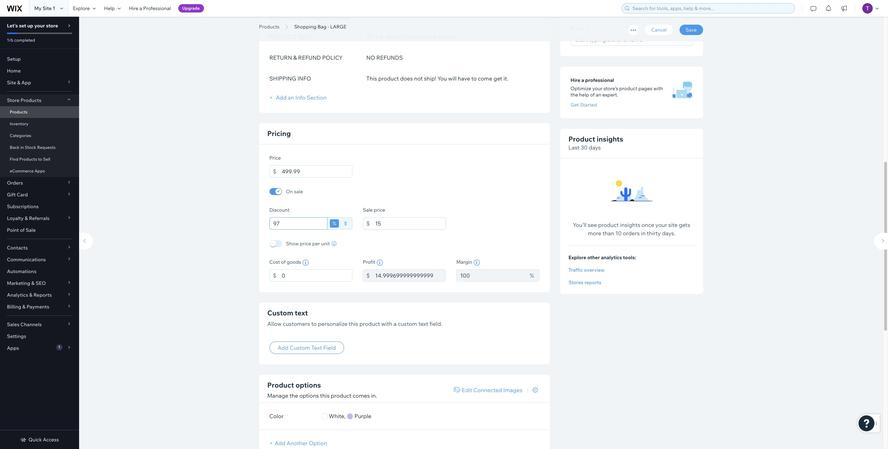 Task type: locate. For each thing, give the bounding box(es) containing it.
your up thirty
[[656, 222, 667, 228]]

1 vertical spatial %
[[530, 272, 534, 279]]

add inside button
[[275, 440, 285, 447]]

pages
[[639, 86, 653, 92]]

info tooltip image for profit
[[377, 259, 383, 266]]

0 horizontal spatial in
[[20, 145, 24, 150]]

0 horizontal spatial the
[[290, 392, 298, 399]]

apps down settings
[[7, 345, 19, 351]]

edit connected images
[[462, 387, 523, 393]]

subscriptions
[[7, 203, 39, 210]]

return
[[269, 54, 292, 61]]

payments
[[27, 304, 49, 310]]

point of sale
[[7, 227, 36, 233]]

price for sale
[[374, 207, 385, 213]]

product info
[[269, 33, 312, 40]]

0 vertical spatial the
[[571, 92, 578, 98]]

& right billing
[[22, 304, 26, 310]]

1 vertical spatial of
[[20, 227, 25, 233]]

add down shipping
[[276, 94, 287, 101]]

let's set up your store
[[7, 23, 58, 29]]

referrals
[[29, 215, 49, 221]]

0 vertical spatial apps
[[35, 168, 45, 173]]

12" x 8" bag  cotton  natural flavors
[[366, 33, 456, 40]]

2 info tooltip image from the left
[[474, 259, 480, 266]]

days
[[589, 144, 601, 151]]

the left help
[[571, 92, 578, 98]]

product up 30
[[569, 135, 595, 143]]

add down allow
[[278, 344, 289, 351]]

info up add an info section
[[298, 75, 311, 82]]

custom up allow
[[267, 308, 293, 317]]

manage
[[267, 392, 288, 399]]

your
[[34, 23, 45, 29], [592, 86, 603, 92], [656, 222, 667, 228]]

1 vertical spatial custom
[[290, 344, 310, 351]]

1 vertical spatial a
[[582, 77, 584, 83]]

1 vertical spatial with
[[381, 320, 392, 327]]

& inside "popup button"
[[17, 79, 20, 86]]

this
[[366, 75, 377, 82]]

cancel button
[[645, 25, 673, 35]]

site down home
[[7, 79, 16, 86]]

of right cost
[[281, 259, 286, 265]]

1 horizontal spatial explore
[[569, 255, 586, 261]]

automations link
[[0, 265, 79, 277]]

in
[[20, 145, 24, 150], [641, 230, 646, 237]]

2 horizontal spatial a
[[582, 77, 584, 83]]

find
[[10, 156, 18, 162]]

add left another
[[275, 440, 285, 447]]

0 vertical spatial sale
[[363, 207, 373, 213]]

1 horizontal spatial apps
[[35, 168, 45, 173]]

1 horizontal spatial to
[[311, 320, 317, 327]]

0 horizontal spatial site
[[7, 79, 16, 86]]

custom left text
[[290, 344, 310, 351]]

apps down the find products to sell link
[[35, 168, 45, 173]]

large up x on the top left
[[354, 15, 396, 31]]

1 horizontal spatial 1
[[58, 345, 60, 349]]

1 horizontal spatial a
[[394, 320, 397, 327]]

info tooltip image for margin
[[474, 259, 480, 266]]

1 vertical spatial text
[[419, 320, 428, 327]]

insights up orders at the right
[[620, 222, 640, 228]]

profit
[[363, 259, 375, 265]]

add inside button
[[278, 344, 289, 351]]

help button
[[100, 0, 125, 17]]

2 vertical spatial your
[[656, 222, 667, 228]]

to right have
[[471, 75, 477, 82]]

add custom text field
[[278, 344, 336, 351]]

x
[[375, 33, 378, 40]]

apps
[[35, 168, 45, 173], [7, 345, 19, 351]]

0 horizontal spatial to
[[38, 156, 42, 162]]

once
[[642, 222, 654, 228]]

0 horizontal spatial price
[[300, 240, 311, 247]]

product inside product options manage the options this product comes in.
[[331, 392, 352, 399]]

connected
[[473, 387, 502, 393]]

2 horizontal spatial to
[[471, 75, 477, 82]]

this right personalize
[[349, 320, 358, 327]]

shopping bag - large
[[259, 15, 396, 31], [294, 24, 347, 30]]

it.
[[504, 75, 508, 82]]

card
[[17, 192, 28, 198]]

info tooltip image right "profit"
[[377, 259, 383, 266]]

0 vertical spatial custom
[[267, 308, 293, 317]]

save
[[686, 27, 697, 33]]

in down once at the right
[[641, 230, 646, 237]]

products link down store products
[[0, 106, 79, 118]]

0 vertical spatial products link
[[256, 23, 283, 30]]

2 vertical spatial of
[[281, 259, 286, 265]]

purple
[[354, 413, 371, 420]]

0 horizontal spatial this
[[320, 392, 330, 399]]

1 vertical spatial insights
[[620, 222, 640, 228]]

quick access
[[29, 437, 59, 443]]

1 vertical spatial the
[[290, 392, 298, 399]]

1 vertical spatial apps
[[7, 345, 19, 351]]

refunds
[[376, 54, 403, 61]]

1 horizontal spatial %
[[530, 272, 534, 279]]

1 vertical spatial to
[[38, 156, 42, 162]]

0 vertical spatial of
[[590, 92, 595, 98]]

sale price
[[363, 207, 385, 213]]

info tooltip image
[[377, 259, 383, 266], [474, 259, 480, 266]]

inventory link
[[0, 118, 79, 130]]

product inside product insights last 30 days
[[569, 135, 595, 143]]

1 horizontal spatial large
[[354, 15, 396, 31]]

hire for hire a professional
[[571, 77, 580, 83]]

0 vertical spatial explore
[[73, 5, 90, 11]]

0 horizontal spatial explore
[[73, 5, 90, 11]]

info for product info
[[298, 33, 312, 40]]

your down the professional
[[592, 86, 603, 92]]

personalize
[[318, 320, 348, 327]]

product up the manage
[[267, 381, 294, 389]]

this up white
[[320, 392, 330, 399]]

1 vertical spatial hire
[[571, 77, 580, 83]]

None text field
[[282, 165, 353, 177], [269, 217, 328, 230], [282, 269, 353, 282], [456, 269, 526, 282], [282, 165, 353, 177], [269, 217, 328, 230], [282, 269, 353, 282], [456, 269, 526, 282]]

with inside optimize your store's product pages with the help of an expert.
[[654, 86, 663, 92]]

& inside dropdown button
[[31, 280, 35, 286]]

shopping bag - large form
[[76, 0, 888, 449]]

your right up
[[34, 23, 45, 29]]

to inside the sidebar element
[[38, 156, 42, 162]]

home link
[[0, 65, 79, 77]]

& inside shopping bag - large form
[[293, 54, 297, 61]]

products inside dropdown button
[[21, 97, 41, 103]]

& left reports
[[29, 292, 32, 298]]

0 vertical spatial site
[[43, 5, 52, 11]]

0 horizontal spatial -
[[328, 24, 329, 30]]

info down additional info sections
[[298, 33, 312, 40]]

of for point of sale
[[20, 227, 25, 233]]

shopping
[[259, 15, 318, 31], [294, 24, 316, 30]]

0 vertical spatial price
[[374, 207, 385, 213]]

2 vertical spatial add
[[275, 440, 285, 447]]

0 horizontal spatial info tooltip image
[[377, 259, 383, 266]]

0 horizontal spatial your
[[34, 23, 45, 29]]

set
[[19, 23, 26, 29]]

an
[[596, 92, 601, 98], [288, 94, 294, 101]]

comes
[[353, 392, 370, 399]]

of inside the sidebar element
[[20, 227, 25, 233]]

hire right help button
[[129, 5, 138, 11]]

0 vertical spatial info
[[298, 33, 312, 40]]

hire inside shopping bag - large form
[[571, 77, 580, 83]]

1 vertical spatial 1
[[58, 345, 60, 349]]

orders button
[[0, 177, 79, 189]]

insights up days
[[597, 135, 623, 143]]

section
[[307, 94, 327, 101]]

1 vertical spatial products link
[[0, 106, 79, 118]]

a
[[139, 5, 142, 11], [582, 77, 584, 83], [394, 320, 397, 327]]

1 vertical spatial sale
[[26, 227, 36, 233]]

1 vertical spatial explore
[[569, 255, 586, 261]]

gift card button
[[0, 189, 79, 201]]

1 vertical spatial site
[[7, 79, 16, 86]]

0 horizontal spatial a
[[139, 5, 142, 11]]

1 horizontal spatial with
[[654, 86, 663, 92]]

1 vertical spatial your
[[592, 86, 603, 92]]

other
[[588, 255, 600, 261]]

& for analytics
[[29, 292, 32, 298]]

products inside shopping bag - large form
[[259, 24, 280, 30]]

1 horizontal spatial price
[[374, 207, 385, 213]]

0 horizontal spatial large
[[330, 24, 347, 30]]

1 horizontal spatial info tooltip image
[[474, 259, 480, 266]]

0 horizontal spatial product
[[267, 381, 294, 389]]

site right my
[[43, 5, 52, 11]]

site
[[668, 222, 678, 228]]

add another option button
[[269, 437, 335, 449]]

1 horizontal spatial sale
[[363, 207, 373, 213]]

product inside optimize your store's product pages with the help of an expert.
[[619, 86, 638, 92]]

0 horizontal spatial with
[[381, 320, 392, 327]]

1 right my
[[53, 5, 55, 11]]

of right help
[[590, 92, 595, 98]]

products up 'product'
[[259, 24, 280, 30]]

product inside product options manage the options this product comes in.
[[267, 381, 294, 389]]

& right loyalty
[[25, 215, 28, 221]]

a up the optimize
[[582, 77, 584, 83]]

another
[[287, 440, 308, 447]]

price
[[269, 155, 281, 161]]

price up $ text field
[[374, 207, 385, 213]]

orders
[[623, 230, 640, 237]]

explore inside shopping bag - large form
[[569, 255, 586, 261]]

the right the manage
[[290, 392, 298, 399]]

1 down settings "link"
[[58, 345, 60, 349]]

& inside 'dropdown button'
[[22, 304, 26, 310]]

& right return
[[293, 54, 297, 61]]

1 vertical spatial add
[[278, 344, 289, 351]]

in right the back
[[20, 145, 24, 150]]

0 vertical spatial 1
[[53, 5, 55, 11]]

to
[[471, 75, 477, 82], [38, 156, 42, 162], [311, 320, 317, 327]]

a left custom
[[394, 320, 397, 327]]

1 vertical spatial in
[[641, 230, 646, 237]]

1 horizontal spatial this
[[349, 320, 358, 327]]

1 horizontal spatial hire
[[571, 77, 580, 83]]

products up the "ecommerce apps"
[[19, 156, 37, 162]]

& inside popup button
[[29, 292, 32, 298]]

2 horizontal spatial of
[[590, 92, 595, 98]]

explore left help
[[73, 5, 90, 11]]

1 vertical spatial product
[[267, 381, 294, 389]]

flavors
[[438, 33, 456, 40]]

site & app button
[[0, 77, 79, 88]]

add custom text field button
[[269, 341, 344, 354]]

0 horizontal spatial hire
[[129, 5, 138, 11]]

1 vertical spatial info
[[298, 75, 311, 82]]

1
[[53, 5, 55, 11], [58, 345, 60, 349]]

text
[[311, 344, 322, 351]]

2 vertical spatial a
[[394, 320, 397, 327]]

professional
[[143, 5, 171, 11]]

contacts
[[7, 245, 28, 251]]

products right store
[[21, 97, 41, 103]]

explore for explore
[[73, 5, 90, 11]]

this product does not ship! you will have to come get it.
[[366, 75, 508, 82]]

& left seo at the left
[[31, 280, 35, 286]]

explore up traffic on the right
[[569, 255, 586, 261]]

an left the expert.
[[596, 92, 601, 98]]

0 vertical spatial in
[[20, 145, 24, 150]]

stores reports
[[569, 279, 602, 286]]

sales channels
[[7, 321, 42, 328]]

marketing & seo
[[7, 280, 46, 286]]

hire up the optimize
[[571, 77, 580, 83]]

a left the professional
[[139, 5, 142, 11]]

products link
[[256, 23, 283, 30], [0, 106, 79, 118]]

0 vertical spatial hire
[[129, 5, 138, 11]]

0 vertical spatial product
[[569, 135, 595, 143]]

0 horizontal spatial sale
[[26, 227, 36, 233]]

bag
[[386, 33, 398, 40]]

in inside you'll see product insights once your site gets more than 10 orders in thirty days.
[[641, 230, 646, 237]]

shipping info
[[269, 75, 311, 82]]

0 vertical spatial this
[[349, 320, 358, 327]]

products link up 'product'
[[256, 23, 283, 30]]

info tooltip image right margin
[[474, 259, 480, 266]]

1 vertical spatial price
[[300, 240, 311, 247]]

2 horizontal spatial your
[[656, 222, 667, 228]]

1 horizontal spatial in
[[641, 230, 646, 237]]

1 horizontal spatial product
[[569, 135, 595, 143]]

1 info tooltip image from the left
[[377, 259, 383, 266]]

0 vertical spatial insights
[[597, 135, 623, 143]]

with right pages
[[654, 86, 663, 92]]

to left sell
[[38, 156, 42, 162]]

setup link
[[0, 53, 79, 65]]

0 vertical spatial with
[[654, 86, 663, 92]]

cancel
[[651, 27, 667, 33]]

1 horizontal spatial of
[[281, 259, 286, 265]]

large
[[354, 15, 396, 31], [330, 24, 347, 30]]

on
[[286, 188, 293, 194]]

to inside custom text allow customers to personalize this product with a custom text field.
[[311, 320, 317, 327]]

0 vertical spatial a
[[139, 5, 142, 11]]

point of sale link
[[0, 224, 79, 236]]

& left app
[[17, 79, 20, 86]]

price left "per"
[[300, 240, 311, 247]]

customers
[[283, 320, 310, 327]]

0 vertical spatial options
[[296, 381, 321, 389]]

0 vertical spatial add
[[276, 94, 287, 101]]

1 horizontal spatial an
[[596, 92, 601, 98]]

field
[[323, 344, 336, 351]]

quick access button
[[20, 437, 59, 443]]

an left the info
[[288, 94, 294, 101]]

marketing & seo button
[[0, 277, 79, 289]]

your inside you'll see product insights once your site gets more than 10 orders in thirty days.
[[656, 222, 667, 228]]

to right customers
[[311, 320, 317, 327]]

0 vertical spatial %
[[333, 220, 336, 226]]

0 vertical spatial your
[[34, 23, 45, 29]]

analytics
[[601, 255, 622, 261]]

insights inside you'll see product insights once your site gets more than 10 orders in thirty days.
[[620, 222, 640, 228]]

0 horizontal spatial of
[[20, 227, 25, 233]]

1 vertical spatial this
[[320, 392, 330, 399]]

2 vertical spatial to
[[311, 320, 317, 327]]

professional
[[585, 77, 614, 83]]

0 horizontal spatial text
[[295, 308, 308, 317]]

large down sections
[[330, 24, 347, 30]]

categories link
[[0, 130, 79, 142]]

with inside custom text allow customers to personalize this product with a custom text field.
[[381, 320, 392, 327]]

& inside "dropdown button"
[[25, 215, 28, 221]]

None text field
[[375, 269, 446, 282]]

this inside custom text allow customers to personalize this product with a custom text field.
[[349, 320, 358, 327]]

store products button
[[0, 94, 79, 106]]

text left field. in the bottom of the page
[[419, 320, 428, 327]]

products up inventory
[[10, 109, 28, 115]]

sell
[[43, 156, 50, 162]]

return & refund policy
[[269, 54, 343, 61]]

gift card
[[7, 192, 28, 198]]

text up customers
[[295, 308, 308, 317]]

hire for hire a professional
[[129, 5, 138, 11]]

with left custom
[[381, 320, 392, 327]]

of right point
[[20, 227, 25, 233]]



Task type: describe. For each thing, give the bounding box(es) containing it.
stores reports link
[[569, 279, 695, 286]]

shopping up product info
[[259, 15, 318, 31]]

natural
[[418, 33, 437, 40]]

edit
[[462, 387, 472, 393]]

custom text allow customers to personalize this product with a custom text field.
[[267, 308, 442, 327]]

billing & payments
[[7, 304, 49, 310]]

does
[[400, 75, 413, 82]]

$ text field
[[375, 217, 446, 230]]

field.
[[430, 320, 442, 327]]

last
[[569, 144, 580, 151]]

than
[[603, 230, 614, 237]]

get
[[571, 102, 579, 108]]

the inside optimize your store's product pages with the help of an expert.
[[571, 92, 578, 98]]

overview
[[584, 267, 605, 273]]

0 horizontal spatial products link
[[0, 106, 79, 118]]

allow
[[267, 320, 282, 327]]

& for site
[[17, 79, 20, 86]]

& for billing
[[22, 304, 26, 310]]

reports
[[585, 279, 602, 286]]

will
[[448, 75, 457, 82]]

Search for tools, apps, help & more... field
[[630, 3, 793, 13]]

sales
[[7, 321, 19, 328]]

on sale
[[286, 188, 303, 194]]

product inside custom text allow customers to personalize this product with a custom text field.
[[360, 320, 380, 327]]

1 horizontal spatial -
[[347, 15, 351, 31]]

automations
[[7, 268, 36, 274]]

product inside you'll see product insights once your site gets more than 10 orders in thirty days.
[[598, 222, 619, 228]]

billing
[[7, 304, 21, 310]]

ecommerce
[[10, 168, 34, 173]]

a for professional
[[139, 5, 142, 11]]

Start typing a brand name field
[[573, 34, 690, 46]]

completed
[[14, 37, 35, 43]]

explore for explore other analytics tools:
[[569, 255, 586, 261]]

0 horizontal spatial %
[[333, 220, 336, 226]]

sale inside shopping bag - large form
[[363, 207, 373, 213]]

a inside custom text allow customers to personalize this product with a custom text field.
[[394, 320, 397, 327]]

1 vertical spatial options
[[299, 392, 319, 399]]

upgrade button
[[178, 4, 204, 12]]

optimize your store's product pages with the help of an expert.
[[571, 86, 663, 98]]

insights inside product insights last 30 days
[[597, 135, 623, 143]]

you
[[438, 75, 447, 82]]

this inside product options manage the options this product comes in.
[[320, 392, 330, 399]]

info
[[295, 94, 305, 101]]

gets
[[679, 222, 690, 228]]

back in stock requests
[[10, 145, 56, 150]]

& for marketing
[[31, 280, 35, 286]]

come
[[478, 75, 492, 82]]

store's
[[604, 86, 618, 92]]

policy
[[322, 54, 343, 61]]

add for add another option
[[275, 440, 285, 447]]

refund
[[298, 54, 321, 61]]

explore other analytics tools:
[[569, 255, 636, 261]]

no
[[366, 54, 375, 61]]

add for add an info section
[[276, 94, 287, 101]]

1/6
[[7, 37, 13, 43]]

price for show
[[300, 240, 311, 247]]

add another option
[[275, 440, 327, 447]]

1/6 completed
[[7, 37, 35, 43]]

10
[[616, 230, 622, 237]]

1 inside the sidebar element
[[58, 345, 60, 349]]

product for product options
[[267, 381, 294, 389]]

& for loyalty
[[25, 215, 28, 221]]

0 horizontal spatial apps
[[7, 345, 19, 351]]

additional
[[269, 15, 305, 21]]

brand
[[571, 25, 584, 31]]

ship!
[[424, 75, 436, 82]]

sidebar element
[[0, 17, 79, 449]]

show
[[286, 240, 299, 247]]

0 vertical spatial to
[[471, 75, 477, 82]]

have
[[458, 75, 470, 82]]

upgrade
[[182, 6, 200, 11]]

info tooltip image
[[303, 259, 309, 266]]

requests
[[37, 145, 56, 150]]

contacts button
[[0, 242, 79, 254]]

custom inside custom text allow customers to personalize this product with a custom text field.
[[267, 308, 293, 317]]

add for add custom text field
[[278, 344, 289, 351]]

hire a professional
[[571, 77, 614, 83]]

a for professional
[[582, 77, 584, 83]]

product for product insights
[[569, 135, 595, 143]]

shopping down additional info sections
[[294, 24, 316, 30]]

discount
[[269, 207, 290, 213]]

bag right info
[[320, 15, 344, 31]]

sections
[[322, 15, 351, 21]]

settings
[[7, 333, 26, 339]]

1 horizontal spatial text
[[419, 320, 428, 327]]

product
[[269, 33, 297, 40]]

info for shipping info
[[298, 75, 311, 82]]

& for return
[[293, 54, 297, 61]]

0 horizontal spatial 1
[[53, 5, 55, 11]]

traffic overview link
[[569, 267, 695, 273]]

unit
[[321, 240, 330, 247]]

my site 1
[[34, 5, 55, 11]]

of for cost of goods
[[281, 259, 286, 265]]

stores
[[569, 279, 584, 286]]

of inside optimize your store's product pages with the help of an expert.
[[590, 92, 595, 98]]

info
[[306, 15, 320, 21]]

let's
[[7, 23, 18, 29]]

bag down info
[[318, 24, 327, 30]]

custom inside button
[[290, 344, 310, 351]]

marketing
[[7, 280, 30, 286]]

loyalty
[[7, 215, 24, 221]]

in inside the sidebar element
[[20, 145, 24, 150]]

you'll see product insights once your site gets more than 10 orders in thirty days.
[[573, 222, 690, 237]]

quick
[[29, 437, 42, 443]]

white
[[329, 413, 344, 420]]

help
[[104, 5, 115, 11]]

thirty
[[647, 230, 661, 237]]

analytics & reports
[[7, 292, 52, 298]]

an inside optimize your store's product pages with the help of an expert.
[[596, 92, 601, 98]]

your inside the sidebar element
[[34, 23, 45, 29]]

option
[[309, 440, 327, 447]]

site inside "popup button"
[[7, 79, 16, 86]]

1 horizontal spatial products link
[[256, 23, 283, 30]]

goods
[[287, 259, 301, 265]]

margin
[[456, 259, 472, 265]]

color
[[269, 413, 284, 420]]

seo
[[36, 280, 46, 286]]

sale inside the sidebar element
[[26, 227, 36, 233]]

apps inside ecommerce apps link
[[35, 168, 45, 173]]

categories
[[10, 133, 31, 138]]

gift
[[7, 192, 16, 198]]

your inside optimize your store's product pages with the help of an expert.
[[592, 86, 603, 92]]

30
[[581, 144, 588, 151]]

0 horizontal spatial an
[[288, 94, 294, 101]]

edit option link image
[[454, 387, 461, 393]]

1 horizontal spatial site
[[43, 5, 52, 11]]

0 vertical spatial text
[[295, 308, 308, 317]]

app
[[21, 79, 31, 86]]

the inside product options manage the options this product comes in.
[[290, 392, 298, 399]]

settings link
[[0, 330, 79, 342]]

site & app
[[7, 79, 31, 86]]

cotton
[[399, 33, 417, 40]]



Task type: vqa. For each thing, say whether or not it's contained in the screenshot.
info tooltip icon
yes



